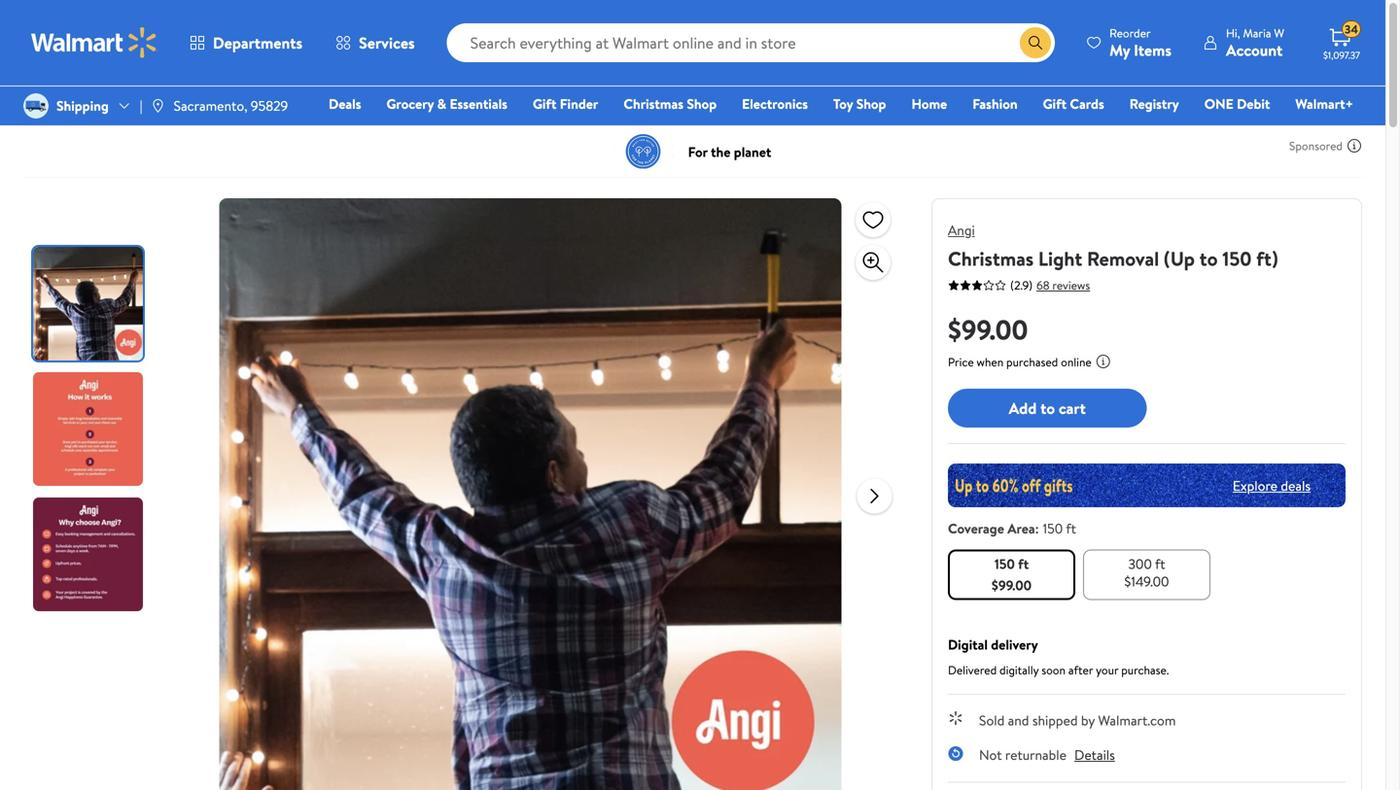 Task type: describe. For each thing, give the bounding box(es) containing it.
digitally
[[1000, 662, 1039, 679]]

debit
[[1237, 94, 1271, 113]]

next media item image
[[863, 485, 887, 508]]

cart
[[1059, 398, 1086, 419]]

deals
[[329, 94, 361, 113]]

1 horizontal spatial 150
[[1043, 519, 1063, 538]]

(2.9) 68 reviews
[[1011, 277, 1091, 294]]

sold
[[979, 711, 1005, 730]]

cards
[[1070, 94, 1105, 113]]

registry
[[1130, 94, 1180, 113]]

search icon image
[[1028, 35, 1044, 51]]

add to favorites list, christmas light removal (up to 150 ft) image
[[862, 208, 885, 232]]

Search search field
[[447, 23, 1055, 62]]

ft for 300 ft $149.00
[[1155, 555, 1166, 574]]

grocery & essentials link
[[378, 93, 516, 114]]

toy
[[834, 94, 853, 113]]

(up
[[1164, 245, 1195, 272]]

angi christmas light removal (up to 150 ft)
[[948, 221, 1279, 272]]

add
[[1009, 398, 1037, 419]]

not returnable details
[[979, 746, 1115, 765]]

when
[[977, 354, 1004, 371]]

explore deals link
[[1225, 469, 1319, 503]]

walmart+ link
[[1287, 93, 1363, 114]]

maria
[[1243, 25, 1272, 41]]

gift finder link
[[524, 93, 607, 114]]

68
[[1037, 277, 1050, 294]]

by
[[1081, 711, 1095, 730]]

items
[[1134, 39, 1172, 61]]

coverage area list
[[944, 546, 1350, 604]]

150 ft $99.00
[[992, 555, 1032, 595]]

reorder
[[1110, 25, 1151, 41]]

walmart+
[[1296, 94, 1354, 113]]

up to sixty percent off deals. shop now. image
[[948, 464, 1346, 508]]

w
[[1274, 25, 1285, 41]]

300
[[1129, 555, 1152, 574]]

 image for sacramento, 95829
[[150, 98, 166, 114]]

departments
[[213, 32, 303, 53]]

deals link
[[320, 93, 370, 114]]

gift cards
[[1043, 94, 1105, 113]]

after
[[1069, 662, 1093, 679]]

Walmart Site-Wide search field
[[447, 23, 1055, 62]]

home
[[912, 94, 948, 113]]

services button
[[319, 19, 431, 66]]

your
[[1096, 662, 1119, 679]]

fashion
[[973, 94, 1018, 113]]

sold and shipped by walmart.com
[[979, 711, 1176, 730]]

one debit
[[1205, 94, 1271, 113]]

300 ft $149.00
[[1125, 555, 1170, 591]]

 image for shipping
[[23, 93, 49, 119]]

toy shop link
[[825, 93, 895, 114]]

sacramento,
[[174, 96, 248, 115]]

area
[[1008, 519, 1035, 538]]

ad disclaimer and feedback image
[[1347, 138, 1363, 154]]

add to cart button
[[948, 389, 1147, 428]]

|
[[140, 96, 143, 115]]

sacramento, 95829
[[174, 96, 288, 115]]

purchase.
[[1122, 662, 1169, 679]]

christmas light removal (up to 150 ft) - image 2 of 3 image
[[33, 373, 147, 486]]

gift cards link
[[1034, 93, 1113, 114]]

electronics
[[742, 94, 808, 113]]

gift finder
[[533, 94, 598, 113]]

my
[[1110, 39, 1130, 61]]

online
[[1061, 354, 1092, 371]]

account
[[1226, 39, 1283, 61]]



Task type: locate. For each thing, give the bounding box(es) containing it.
shop right toy
[[857, 94, 887, 113]]

christmas right finder
[[624, 94, 684, 113]]

&
[[437, 94, 447, 113]]

christmas inside the angi christmas light removal (up to 150 ft)
[[948, 245, 1034, 272]]

gift
[[533, 94, 557, 113], [1043, 94, 1067, 113]]

1 horizontal spatial to
[[1200, 245, 1218, 272]]

shop for christmas shop
[[687, 94, 717, 113]]

soon
[[1042, 662, 1066, 679]]

shipped
[[1033, 711, 1078, 730]]

1 horizontal spatial  image
[[150, 98, 166, 114]]

services
[[359, 32, 415, 53]]

0 vertical spatial $99.00
[[948, 311, 1028, 349]]

fashion link
[[964, 93, 1027, 114]]

0 horizontal spatial shop
[[687, 94, 717, 113]]

(2.9)
[[1011, 277, 1033, 294]]

departments button
[[173, 19, 319, 66]]

1 horizontal spatial christmas
[[948, 245, 1034, 272]]

digital
[[948, 636, 988, 655]]

angi
[[948, 221, 975, 240]]

and
[[1008, 711, 1029, 730]]

purchased
[[1007, 354, 1058, 371]]

shipping
[[56, 96, 109, 115]]

2 shop from the left
[[857, 94, 887, 113]]

ft down area at bottom right
[[1018, 555, 1029, 574]]

christmas up the '(2.9)'
[[948, 245, 1034, 272]]

add to cart
[[1009, 398, 1086, 419]]

christmas shop link
[[615, 93, 726, 114]]

reviews
[[1053, 277, 1091, 294]]

1 horizontal spatial gift
[[1043, 94, 1067, 113]]

1 horizontal spatial ft
[[1066, 519, 1077, 538]]

ft inside 150 ft $99.00
[[1018, 555, 1029, 574]]

to left "cart"
[[1041, 398, 1055, 419]]

shop left electronics
[[687, 94, 717, 113]]

2 horizontal spatial ft
[[1155, 555, 1166, 574]]

christmas light removal (up to 150 ft) image
[[219, 198, 842, 791]]

christmas shop
[[624, 94, 717, 113]]

ft right 300
[[1155, 555, 1166, 574]]

$1,097.37
[[1324, 49, 1361, 62]]

zoom image modal image
[[862, 251, 885, 274]]

registry link
[[1121, 93, 1188, 114]]

returnable
[[1006, 746, 1067, 765]]

reorder my items
[[1110, 25, 1172, 61]]

 image
[[23, 93, 49, 119], [150, 98, 166, 114]]

0 vertical spatial christmas
[[624, 94, 684, 113]]

christmas light removal (up to 150 ft) - image 1 of 3 image
[[33, 247, 147, 361]]

2 gift from the left
[[1043, 94, 1067, 113]]

not
[[979, 746, 1002, 765]]

coverage
[[948, 519, 1005, 538]]

shop inside 'link'
[[857, 94, 887, 113]]

hi, maria w account
[[1226, 25, 1285, 61]]

removal
[[1087, 245, 1160, 272]]

1 horizontal spatial shop
[[857, 94, 887, 113]]

$149.00
[[1125, 572, 1170, 591]]

150 inside the angi christmas light removal (up to 150 ft)
[[1223, 245, 1252, 272]]

1 vertical spatial christmas
[[948, 245, 1034, 272]]

delivery
[[991, 636, 1038, 655]]

1 vertical spatial $99.00
[[992, 576, 1032, 595]]

walmart image
[[31, 27, 158, 58]]

150 left the ft)
[[1223, 245, 1252, 272]]

digital delivery delivered digitally soon after your purchase.
[[948, 636, 1169, 679]]

to right (up
[[1200, 245, 1218, 272]]

grocery & essentials
[[387, 94, 508, 113]]

gift left finder
[[533, 94, 557, 113]]

angi link
[[948, 221, 975, 240]]

0 horizontal spatial ft
[[1018, 555, 1029, 574]]

1 gift from the left
[[533, 94, 557, 113]]

light
[[1039, 245, 1083, 272]]

explore
[[1233, 476, 1278, 495]]

hi,
[[1226, 25, 1241, 41]]

0 vertical spatial 150
[[1223, 245, 1252, 272]]

essentials
[[450, 94, 508, 113]]

one debit link
[[1196, 93, 1279, 114]]

1 vertical spatial 150
[[1043, 519, 1063, 538]]

2 horizontal spatial 150
[[1223, 245, 1252, 272]]

0 horizontal spatial to
[[1041, 398, 1055, 419]]

68 reviews link
[[1033, 277, 1091, 294]]

ft for 150 ft $99.00
[[1018, 555, 1029, 574]]

to inside the angi christmas light removal (up to 150 ft)
[[1200, 245, 1218, 272]]

 image right |
[[150, 98, 166, 114]]

34
[[1345, 21, 1359, 38]]

1 vertical spatial to
[[1041, 398, 1055, 419]]

$99.00 down coverage area : 150 ft
[[992, 576, 1032, 595]]

 image left shipping at top
[[23, 93, 49, 119]]

$99.00
[[948, 311, 1028, 349], [992, 576, 1032, 595]]

coverage area : 150 ft
[[948, 519, 1077, 538]]

toy shop
[[834, 94, 887, 113]]

home link
[[903, 93, 956, 114]]

details
[[1075, 746, 1115, 765]]

2 vertical spatial 150
[[995, 555, 1015, 574]]

details button
[[1075, 746, 1115, 765]]

95829
[[251, 96, 288, 115]]

gift for gift cards
[[1043, 94, 1067, 113]]

ft
[[1066, 519, 1077, 538], [1018, 555, 1029, 574], [1155, 555, 1166, 574]]

1 shop from the left
[[687, 94, 717, 113]]

ft right ':'
[[1066, 519, 1077, 538]]

$99.00 inside coverage area list
[[992, 576, 1032, 595]]

150 inside 150 ft $99.00
[[995, 555, 1015, 574]]

150 down coverage area : 150 ft
[[995, 555, 1015, 574]]

christmas
[[624, 94, 684, 113], [948, 245, 1034, 272]]

price
[[948, 354, 974, 371]]

0 vertical spatial to
[[1200, 245, 1218, 272]]

:
[[1035, 519, 1039, 538]]

ft inside 300 ft $149.00
[[1155, 555, 1166, 574]]

ft)
[[1257, 245, 1279, 272]]

shop for toy shop
[[857, 94, 887, 113]]

150 right ':'
[[1043, 519, 1063, 538]]

sponsored
[[1290, 138, 1343, 154]]

christmas light removal (up to 150 ft) - image 3 of 3 image
[[33, 498, 147, 612]]

gift left cards
[[1043, 94, 1067, 113]]

grocery
[[387, 94, 434, 113]]

shop
[[687, 94, 717, 113], [857, 94, 887, 113]]

150
[[1223, 245, 1252, 272], [1043, 519, 1063, 538], [995, 555, 1015, 574]]

finder
[[560, 94, 598, 113]]

walmart.com
[[1099, 711, 1176, 730]]

0 horizontal spatial  image
[[23, 93, 49, 119]]

$99.00 up "when"
[[948, 311, 1028, 349]]

deals
[[1281, 476, 1311, 495]]

to
[[1200, 245, 1218, 272], [1041, 398, 1055, 419]]

0 horizontal spatial gift
[[533, 94, 557, 113]]

to inside button
[[1041, 398, 1055, 419]]

price when purchased online
[[948, 354, 1092, 371]]

legal information image
[[1096, 354, 1111, 370]]

gift for gift finder
[[533, 94, 557, 113]]

0 horizontal spatial christmas
[[624, 94, 684, 113]]

one
[[1205, 94, 1234, 113]]

explore deals
[[1233, 476, 1311, 495]]

0 horizontal spatial 150
[[995, 555, 1015, 574]]

delivered
[[948, 662, 997, 679]]

electronics link
[[733, 93, 817, 114]]



Task type: vqa. For each thing, say whether or not it's contained in the screenshot.
Check card balance's card
no



